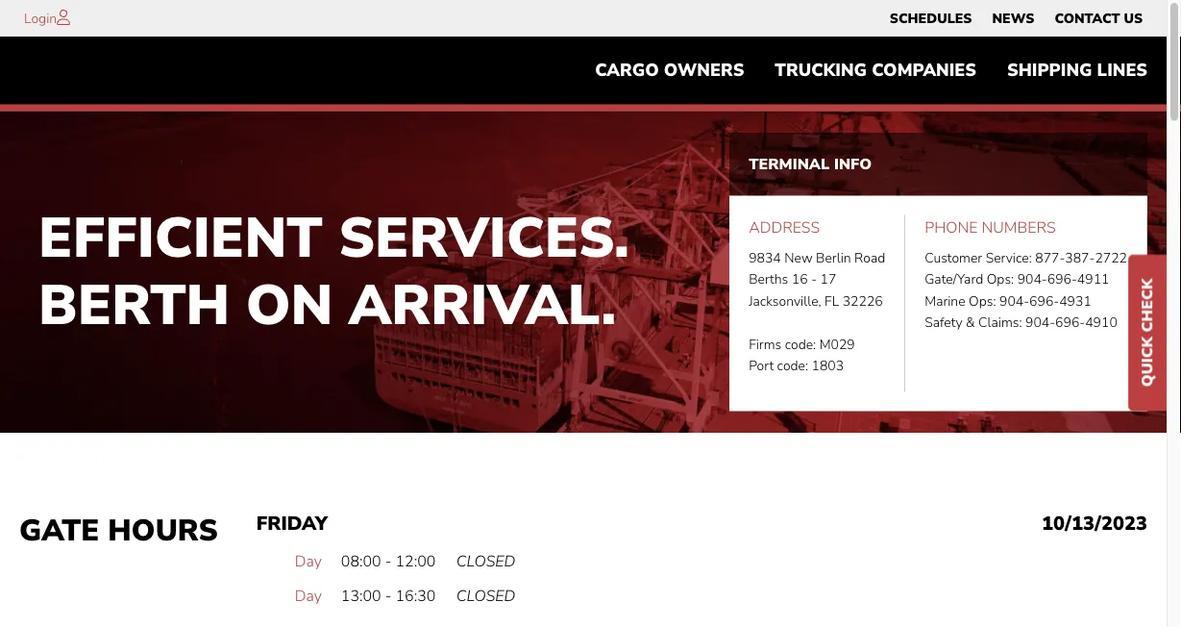 Task type: describe. For each thing, give the bounding box(es) containing it.
trucking companies
[[776, 58, 977, 82]]

1 vertical spatial code:
[[778, 356, 809, 375]]

13:00 - 16:30
[[341, 585, 436, 606]]

efficient services. berth on arrival.
[[38, 200, 630, 343]]

cargo owners
[[595, 58, 745, 82]]

berths
[[749, 270, 789, 289]]

4911
[[1078, 270, 1110, 289]]

1 vertical spatial 696-
[[1030, 292, 1060, 310]]

0 vertical spatial ops:
[[987, 270, 1015, 289]]

10/13/2023
[[1043, 510, 1148, 536]]

news link
[[993, 5, 1035, 32]]

terminal
[[749, 154, 830, 175]]

on
[[246, 267, 333, 343]]

gate hours
[[19, 510, 218, 551]]

efficient
[[38, 200, 323, 276]]

user image
[[57, 10, 70, 25]]

2 vertical spatial 696-
[[1056, 313, 1086, 332]]

address
[[749, 217, 821, 238]]

login
[[24, 9, 57, 27]]

new
[[785, 249, 813, 267]]

shipping
[[1008, 58, 1093, 82]]

closed for 13:00 - 16:30
[[457, 585, 516, 606]]

service:
[[986, 249, 1033, 267]]

0 vertical spatial 904-
[[1018, 270, 1048, 289]]

contact
[[1055, 9, 1121, 27]]

877-
[[1036, 249, 1066, 267]]

terminal info
[[749, 154, 872, 175]]

9834 new berlin road berths 16 - 17 jacksonville, fl 32226
[[749, 249, 886, 310]]

shipping lines link
[[992, 51, 1164, 90]]

info
[[835, 154, 872, 175]]

13:00
[[341, 585, 382, 606]]

quick
[[1138, 337, 1158, 387]]

contact us link
[[1055, 5, 1144, 32]]

companies
[[872, 58, 977, 82]]

news
[[993, 9, 1035, 27]]

08:00
[[341, 551, 382, 572]]

schedules link
[[890, 5, 973, 32]]

0 vertical spatial 696-
[[1048, 270, 1078, 289]]

gate/yard
[[925, 270, 984, 289]]

trucking
[[776, 58, 868, 82]]

check
[[1138, 279, 1158, 332]]

9834
[[749, 249, 782, 267]]

closed for 08:00 - 12:00
[[457, 551, 516, 572]]

firms
[[749, 335, 782, 353]]

menu bar containing cargo owners
[[580, 51, 1164, 90]]

road
[[855, 249, 886, 267]]

- inside "9834 new berlin road berths 16 - 17 jacksonville, fl 32226"
[[812, 270, 818, 289]]

login link
[[24, 9, 57, 27]]

quick check
[[1138, 279, 1158, 387]]

4931
[[1060, 292, 1092, 310]]

arrival.
[[349, 267, 617, 343]]

services.
[[339, 200, 630, 276]]

phone numbers
[[925, 217, 1057, 238]]

phone
[[925, 217, 979, 238]]

day for 08:00 - 12:00
[[295, 551, 322, 572]]

berlin
[[817, 249, 852, 267]]



Task type: vqa. For each thing, say whether or not it's contained in the screenshot.
13:00 - 16:30 at the left of page
yes



Task type: locate. For each thing, give the bounding box(es) containing it.
customer
[[925, 249, 983, 267]]

4910
[[1086, 313, 1118, 332]]

jacksonville,
[[749, 292, 822, 310]]

- right the 13:00
[[385, 585, 392, 606]]

1 vertical spatial closed
[[457, 585, 516, 606]]

- left 12:00
[[385, 551, 392, 572]]

- for 12:00
[[385, 551, 392, 572]]

0 vertical spatial day
[[295, 551, 322, 572]]

day
[[295, 551, 322, 572], [295, 585, 322, 606]]

0 vertical spatial closed
[[457, 551, 516, 572]]

- for 16:30
[[385, 585, 392, 606]]

port
[[749, 356, 774, 375]]

12:00
[[396, 551, 436, 572]]

menu bar down schedules
[[580, 51, 1164, 90]]

- left 17
[[812, 270, 818, 289]]

cargo
[[595, 58, 659, 82]]

customer service: 877-387-2722 gate/yard ops: 904-696-4911 marine ops: 904-696-4931 safety & claims: 904-696-4910
[[925, 249, 1128, 332]]

904- up claims:
[[1000, 292, 1030, 310]]

2 vertical spatial 904-
[[1026, 313, 1056, 332]]

menu bar
[[880, 5, 1154, 32], [580, 51, 1164, 90]]

1 vertical spatial -
[[385, 551, 392, 572]]

1 closed from the top
[[457, 551, 516, 572]]

0 vertical spatial -
[[812, 270, 818, 289]]

marine
[[925, 292, 966, 310]]

2 vertical spatial -
[[385, 585, 392, 606]]

trucking companies link
[[760, 51, 992, 90]]

904-
[[1018, 270, 1048, 289], [1000, 292, 1030, 310], [1026, 313, 1056, 332]]

hours
[[108, 510, 218, 551]]

17
[[821, 270, 837, 289]]

2722
[[1096, 249, 1128, 267]]

&
[[967, 313, 976, 332]]

friday
[[257, 510, 328, 536]]

owners
[[664, 58, 745, 82]]

menu bar containing schedules
[[880, 5, 1154, 32]]

-
[[812, 270, 818, 289], [385, 551, 392, 572], [385, 585, 392, 606]]

quick check link
[[1129, 255, 1168, 411]]

lines
[[1098, 58, 1148, 82]]

387-
[[1066, 249, 1096, 267]]

contact us
[[1055, 9, 1144, 27]]

ops: down service:
[[987, 270, 1015, 289]]

safety
[[925, 313, 963, 332]]

code: right port
[[778, 356, 809, 375]]

696-
[[1048, 270, 1078, 289], [1030, 292, 1060, 310], [1056, 313, 1086, 332]]

fl
[[825, 292, 840, 310]]

menu bar up shipping
[[880, 5, 1154, 32]]

08:00 - 12:00
[[341, 551, 436, 572]]

16:30
[[396, 585, 436, 606]]

day for 13:00 - 16:30
[[295, 585, 322, 606]]

gate
[[19, 510, 99, 551]]

1 vertical spatial ops:
[[970, 292, 997, 310]]

code: up 1803
[[785, 335, 817, 353]]

1 vertical spatial menu bar
[[580, 51, 1164, 90]]

numbers
[[982, 217, 1057, 238]]

1803
[[812, 356, 845, 375]]

day left the 13:00
[[295, 585, 322, 606]]

schedules
[[890, 9, 973, 27]]

claims:
[[979, 313, 1023, 332]]

code:
[[785, 335, 817, 353], [778, 356, 809, 375]]

shipping lines
[[1008, 58, 1148, 82]]

closed
[[457, 551, 516, 572], [457, 585, 516, 606]]

m029
[[820, 335, 856, 353]]

day down friday on the left of page
[[295, 551, 322, 572]]

closed right 12:00
[[457, 551, 516, 572]]

1 vertical spatial 904-
[[1000, 292, 1030, 310]]

ops: up &
[[970, 292, 997, 310]]

closed right the 16:30
[[457, 585, 516, 606]]

berth
[[38, 267, 230, 343]]

firms code:  m029 port code:  1803
[[749, 335, 856, 375]]

us
[[1125, 9, 1144, 27]]

2 closed from the top
[[457, 585, 516, 606]]

904- down 877-
[[1018, 270, 1048, 289]]

1 day from the top
[[295, 551, 322, 572]]

2 day from the top
[[295, 585, 322, 606]]

16
[[792, 270, 808, 289]]

0 vertical spatial code:
[[785, 335, 817, 353]]

cargo owners link
[[580, 51, 760, 90]]

ops:
[[987, 270, 1015, 289], [970, 292, 997, 310]]

904- right claims:
[[1026, 313, 1056, 332]]

32226
[[843, 292, 884, 310]]

1 vertical spatial day
[[295, 585, 322, 606]]

0 vertical spatial menu bar
[[880, 5, 1154, 32]]



